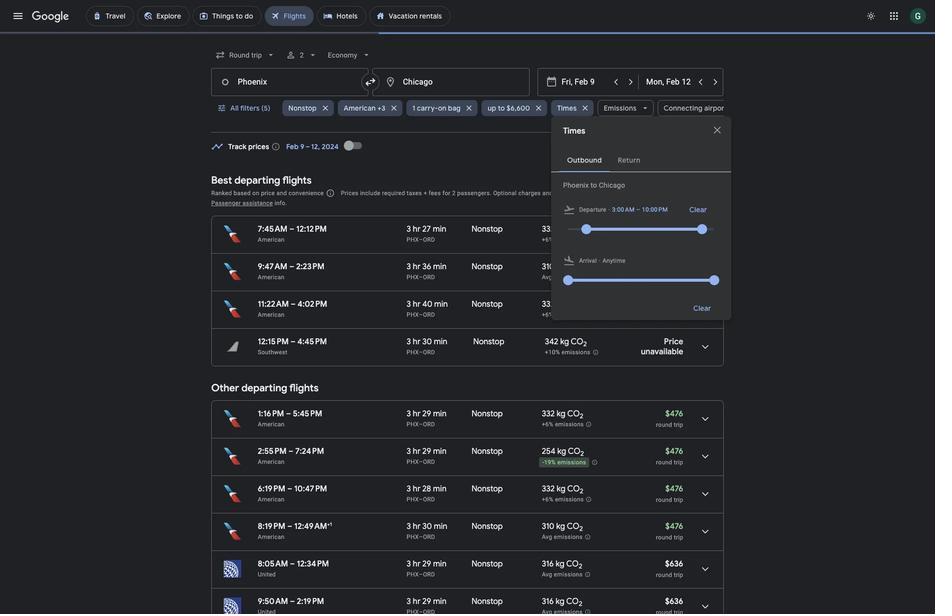 Task type: describe. For each thing, give the bounding box(es) containing it.
3 inside total duration 3 hr 29 min. element
[[407, 597, 411, 607]]

3 hr 27 min phx – ord
[[407, 224, 447, 243]]

connecting
[[664, 104, 703, 113]]

9:50 am – 2:19 pm
[[258, 597, 324, 607]]

3 for 12:12 pm
[[407, 224, 411, 234]]

Departure time: 6:19 PM. text field
[[258, 484, 286, 494]]

1 inside 8:19 pm – 12:49 am + 1
[[330, 521, 332, 528]]

track prices
[[228, 142, 269, 151]]

close dialog image
[[712, 124, 724, 136]]

+10% emissions
[[545, 349, 591, 356]]

emissions button
[[598, 96, 654, 120]]

flights for best departing flights
[[283, 174, 312, 187]]

8 hr from the top
[[413, 522, 421, 532]]

nonstop for 5:45 pm
[[472, 409, 503, 419]]

kg inside "310 kg co 2"
[[557, 522, 565, 532]]

min for 7:24 pm
[[433, 447, 447, 457]]

american for 4:02 pm
[[258, 312, 285, 319]]

12:34 pm
[[297, 559, 329, 569]]

co inside "310 kg co 2"
[[567, 522, 580, 532]]

3 +6% emissions from the top
[[542, 496, 584, 503]]

ord for 2:23 pm
[[423, 274, 435, 281]]

phx for 4:02 pm
[[407, 312, 419, 319]]

– inside 1:16 pm – 5:45 pm american
[[286, 409, 291, 419]]

leaves phoenix sky harbor international airport at 12:15 pm on friday, february 9 and arrives at o'hare international airport at 4:45 pm on friday, february 9. element
[[258, 337, 327, 347]]

nonstop inside popup button
[[289, 104, 317, 113]]

ord for 5:45 pm
[[423, 421, 435, 428]]

kg for 12:34 pm
[[556, 559, 565, 569]]

-
[[543, 459, 544, 466]]

1 trip from the top
[[674, 274, 684, 281]]

2:55 pm – 7:24 pm american
[[258, 447, 324, 466]]

price
[[664, 337, 684, 347]]

main content containing best departing flights
[[211, 134, 724, 615]]

Departure text field
[[562, 69, 608, 96]]

up to $6,600 button
[[482, 96, 547, 120]]

find the best price region
[[211, 134, 724, 167]]

none search field containing times
[[211, 43, 748, 321]]

unavailable
[[641, 347, 684, 357]]

316 for 2:19 pm
[[542, 597, 554, 607]]

total duration 3 hr 30 min. element for 3 hr 40 min
[[407, 337, 474, 349]]

2 for 12:49 am
[[580, 525, 583, 534]]

passenger assistance button
[[211, 200, 273, 207]]

4:45 pm
[[298, 337, 327, 347]]

2 for 4:45 pm
[[584, 340, 587, 349]]

Departure time: 8:19 PM. text field
[[258, 522, 286, 532]]

prices include required taxes + fees for 2 passengers. optional charges and bag fees may apply. passenger assistance
[[211, 190, 611, 207]]

– inside 2:55 pm – 7:24 pm american
[[289, 447, 294, 457]]

american for 2:23 pm
[[258, 274, 285, 281]]

round for 12:34 pm
[[656, 572, 673, 579]]

3 hr 29 min phx – ord for 7:24 pm
[[407, 447, 447, 466]]

kg for 7:24 pm
[[558, 447, 567, 457]]

departing for best
[[235, 174, 280, 187]]

3 hr 30 min phx – ord for 28
[[407, 522, 448, 541]]

based
[[234, 190, 251, 197]]

1 $476 from the top
[[666, 224, 684, 234]]

bag inside popup button
[[448, 104, 461, 113]]

10 hr from the top
[[413, 597, 421, 607]]

Arrival time: 10:47 PM. text field
[[294, 484, 327, 494]]

Return text field
[[647, 69, 693, 96]]

kg for 5:45 pm
[[557, 409, 566, 419]]

+ inside 8:19 pm – 12:49 am + 1
[[327, 521, 330, 528]]

american +3
[[344, 104, 386, 113]]

3:00 am
[[612, 206, 635, 213]]

12:15 pm
[[258, 337, 289, 347]]

Departure time: 9:47 AM. text field
[[258, 262, 288, 272]]

8:05 am – 12:34 pm united
[[258, 559, 329, 579]]

american for 10:47 pm
[[258, 496, 285, 503]]

29 for 12:34 pm
[[423, 559, 431, 569]]

phx for 10:47 pm
[[407, 496, 419, 503]]

feb 9 – 12, 2024
[[286, 142, 339, 151]]

emissions
[[604, 104, 637, 113]]

8:19 pm – 12:49 am + 1
[[258, 521, 332, 532]]

3 for 10:47 pm
[[407, 484, 411, 494]]

flight details. leaves phoenix sky harbor international airport at 8:05 am on friday, february 9 and arrives at o'hare international airport at 12:34 pm on friday, february 9. image
[[694, 557, 718, 582]]

avg for 3 hr 30 min
[[542, 534, 553, 541]]

american for 7:24 pm
[[258, 459, 285, 466]]

+6% for 3 hr 27 min
[[542, 237, 554, 244]]

332 inside 332 +6% emissions
[[542, 300, 555, 310]]

change appearance image
[[859, 4, 884, 28]]

1 fees from the left
[[429, 190, 441, 197]]

1 vertical spatial clear button
[[682, 297, 724, 321]]

3 hr 40 min phx – ord
[[407, 300, 448, 319]]

1 round from the top
[[656, 274, 673, 281]]

$476 round trip for 5:45 pm
[[656, 409, 684, 429]]

3 for 4:02 pm
[[407, 300, 411, 310]]

kg for 12:12 pm
[[557, 224, 566, 234]]

emissions for 10:47 pm
[[555, 496, 584, 503]]

(5)
[[261, 104, 271, 113]]

9:47 am – 2:23 pm american
[[258, 262, 325, 281]]

$6,600
[[507, 104, 530, 113]]

on for carry-
[[438, 104, 447, 113]]

total duration 3 hr 27 min. element
[[407, 224, 472, 236]]

+3
[[378, 104, 386, 113]]

best departing flights
[[211, 174, 312, 187]]

all filters (5)
[[230, 104, 271, 113]]

4:02 pm
[[298, 300, 327, 310]]

min for 12:12 pm
[[433, 224, 447, 234]]

min for 12:34 pm
[[433, 559, 447, 569]]

total duration 3 hr 29 min. element for 12:34 pm
[[407, 559, 472, 571]]

leaves phoenix sky harbor international airport at 11:22 am on friday, february 9 and arrives at o'hare international airport at 4:02 pm on friday, february 9. element
[[258, 300, 327, 310]]

11:22 am – 4:02 pm american
[[258, 300, 327, 319]]

avg emissions for 3 hr 29 min
[[542, 572, 583, 579]]

Departure time: 7:45 AM. text field
[[258, 224, 288, 234]]

hr for 7:24 pm
[[413, 447, 421, 457]]

3 for 4:45 pm
[[407, 337, 411, 347]]

310 for 310 kg co 2
[[542, 522, 555, 532]]

7:45 am – 12:12 pm american
[[258, 224, 327, 243]]

nonstop flight. element for 4:45 pm
[[474, 337, 505, 349]]

phx for 7:24 pm
[[407, 459, 419, 466]]

total duration 3 hr 29 min. element for 5:45 pm
[[407, 409, 472, 421]]

– inside 8:19 pm – 12:49 am + 1
[[287, 522, 292, 532]]

$476 round trip for 10:47 pm
[[656, 484, 684, 504]]

phoenix
[[563, 181, 589, 189]]

nonstop for 7:24 pm
[[472, 447, 503, 457]]

flight details. leaves phoenix sky harbor international airport at 12:15 pm on friday, february 9 and arrives at o'hare international airport at 4:45 pm on friday, february 9. image
[[694, 335, 718, 359]]

all filters (5) button
[[211, 96, 279, 120]]

flight details. leaves phoenix sky harbor international airport at 2:55 pm on friday, february 9 and arrives at o'hare international airport at 7:24 pm on friday, february 9. image
[[694, 445, 718, 469]]

Arrival time: 5:45 PM. text field
[[293, 409, 322, 419]]

3 hr 29 min phx – ord for 5:45 pm
[[407, 409, 447, 428]]

332 +6% emissions
[[542, 300, 584, 319]]

8 phx from the top
[[407, 534, 419, 541]]

9:47 am
[[258, 262, 288, 272]]

trip for 5:45 pm
[[674, 422, 684, 429]]

departure
[[579, 206, 607, 213]]

prices
[[248, 142, 269, 151]]

332 for 3 hr 28 min
[[542, 484, 555, 494]]

optional
[[493, 190, 517, 197]]

$476 for 5:45 pm
[[666, 409, 684, 419]]

+6% emissions for 310
[[542, 237, 584, 244]]

476 us dollars text field for 332
[[666, 484, 684, 494]]

apply.
[[594, 190, 611, 197]]

3 332 kg co 2 from the top
[[542, 484, 584, 496]]

3 hr 30 min phx – ord for 40
[[407, 337, 448, 356]]

co for 7:24 pm
[[568, 447, 581, 457]]

+6% for 3 hr 28 min
[[542, 496, 554, 503]]

may
[[581, 190, 592, 197]]

Departure time: 12:15 PM. text field
[[258, 337, 289, 347]]

9:50 am
[[258, 597, 288, 607]]

7:24 pm
[[295, 447, 324, 457]]

include
[[360, 190, 381, 197]]

ord for 12:34 pm
[[423, 571, 435, 579]]

Departure time: 9:50 AM. text field
[[258, 597, 288, 607]]

+6% for 3 hr 29 min
[[542, 421, 554, 428]]

charges
[[519, 190, 541, 197]]

636 US dollars text field
[[665, 559, 684, 569]]

taxes
[[407, 190, 422, 197]]

476 us dollars text field for 254
[[666, 447, 684, 457]]

29 for 5:45 pm
[[423, 409, 431, 419]]

leaves phoenix sky harbor international airport at 1:16 pm on friday, february 9 and arrives at o'hare international airport at 5:45 pm on friday, february 9. element
[[258, 409, 322, 419]]

arrival
[[579, 257, 597, 264]]

american for 12:12 pm
[[258, 236, 285, 243]]

$476 for 7:24 pm
[[666, 447, 684, 457]]

hr for 12:34 pm
[[413, 559, 421, 569]]

all
[[230, 104, 239, 113]]

co for 10:47 pm
[[568, 484, 580, 494]]

co for 12:34 pm
[[567, 559, 579, 569]]

12:15 pm – 4:45 pm southwest
[[258, 337, 327, 356]]

times button
[[551, 96, 594, 120]]

total duration 3 hr 30 min. element for 3 hr 28 min
[[407, 522, 472, 533]]

prices
[[341, 190, 359, 197]]

flight details. leaves phoenix sky harbor international airport at 8:19 pm on friday, february 9 and arrives at o'hare international airport at 12:49 am on saturday, february 10. image
[[694, 520, 718, 544]]

min for 4:45 pm
[[434, 337, 448, 347]]

3 for 5:45 pm
[[407, 409, 411, 419]]

310 kg co 2
[[542, 522, 583, 534]]

12:12 pm
[[296, 224, 327, 234]]

avg emissions for 3 hr 36 min
[[542, 274, 583, 281]]

round for 7:24 pm
[[656, 459, 673, 466]]

hr for 10:47 pm
[[413, 484, 421, 494]]

passengers.
[[458, 190, 492, 197]]

bag fees button
[[555, 190, 579, 197]]

342
[[545, 337, 559, 347]]

4 29 from the top
[[423, 597, 431, 607]]

1 476 us dollars text field from the top
[[666, 224, 684, 234]]

28
[[423, 484, 431, 494]]

round for 10:47 pm
[[656, 497, 673, 504]]

1 vertical spatial times
[[563, 126, 586, 136]]

emissions inside 332 +6% emissions
[[555, 312, 584, 319]]

– inside search field
[[637, 206, 641, 213]]

up to $6,600
[[488, 104, 530, 113]]

Arrival time: 2:23 PM. text field
[[296, 262, 325, 272]]

5 round from the top
[[656, 534, 673, 541]]

1:16 pm – 5:45 pm american
[[258, 409, 322, 428]]

3:00 am – 10:00 pm
[[612, 206, 668, 213]]

6:19 pm
[[258, 484, 286, 494]]

3 for 2:23 pm
[[407, 262, 411, 272]]

Departure time: 2:55 PM. text field
[[258, 447, 287, 457]]

leaves phoenix sky harbor international airport at 9:50 am on friday, february 9 and arrives at o'hare international airport at 2:19 pm on friday, february 9. element
[[258, 597, 324, 607]]

– inside 8:05 am – 12:34 pm united
[[290, 559, 295, 569]]

ord for 12:12 pm
[[423, 236, 435, 243]]

10:00 pm
[[642, 206, 668, 213]]

trip for 7:24 pm
[[674, 459, 684, 466]]

$636 round trip
[[656, 559, 684, 579]]

price unavailable
[[641, 337, 684, 357]]

nonstop flight. element for 10:47 pm
[[472, 484, 503, 496]]

flight details. leaves phoenix sky harbor international airport at 1:16 pm on friday, february 9 and arrives at o'hare international airport at 5:45 pm on friday, february 9. image
[[694, 407, 718, 431]]

310 kg co
[[542, 262, 580, 272]]



Task type: vqa. For each thing, say whether or not it's contained in the screenshot.


Task type: locate. For each thing, give the bounding box(es) containing it.
476 US dollars text field
[[666, 224, 684, 234], [666, 484, 684, 494], [666, 522, 684, 532]]

flights up convenience on the top left of the page
[[283, 174, 312, 187]]

Departure time: 1:16 PM. text field
[[258, 409, 284, 419]]

phx inside 3 hr 27 min phx – ord
[[407, 236, 419, 243]]

3
[[407, 224, 411, 234], [407, 262, 411, 272], [407, 300, 411, 310], [407, 337, 411, 347], [407, 409, 411, 419], [407, 447, 411, 457], [407, 484, 411, 494], [407, 522, 411, 532], [407, 559, 411, 569], [407, 597, 411, 607]]

2 3 hr 29 min phx – ord from the top
[[407, 447, 447, 466]]

9 3 from the top
[[407, 559, 411, 569]]

$636 for $636 round trip
[[665, 559, 684, 569]]

total duration 3 hr 30 min. element down 3 hr 40 min phx – ord
[[407, 337, 474, 349]]

1 horizontal spatial on
[[438, 104, 447, 113]]

0 vertical spatial 316 kg co 2
[[542, 559, 583, 571]]

phx for 4:45 pm
[[407, 349, 419, 356]]

4 hr from the top
[[413, 337, 421, 347]]

nonstop for 12:34 pm
[[472, 559, 503, 569]]

2 332 kg co 2 from the top
[[542, 409, 584, 421]]

1 horizontal spatial +
[[424, 190, 427, 197]]

1 3 hr 30 min phx – ord from the top
[[407, 337, 448, 356]]

1 carry-on bag button
[[407, 96, 478, 120]]

nonstop for 12:12 pm
[[472, 224, 503, 234]]

0 vertical spatial total duration 3 hr 30 min. element
[[407, 337, 474, 349]]

american left +3
[[344, 104, 376, 113]]

1 vertical spatial 332 kg co 2
[[542, 409, 584, 421]]

– inside 3 hr 40 min phx – ord
[[419, 312, 423, 319]]

co for 5:45 pm
[[568, 409, 580, 419]]

clear up "flight details. leaves phoenix sky harbor international airport at 12:15 pm on friday, february 9 and arrives at o'hare international airport at 4:45 pm on friday, february 9." icon
[[694, 304, 712, 313]]

swap origin and destination. image
[[365, 76, 377, 88]]

476 us dollars text field left the "flight details. leaves phoenix sky harbor international airport at 2:55 pm on friday, february 9 and arrives at o'hare international airport at 7:24 pm on friday, february 9." 'image'
[[666, 447, 684, 457]]

9 hr from the top
[[413, 559, 421, 569]]

3 inside 3 hr 27 min phx – ord
[[407, 224, 411, 234]]

2 avg from the top
[[542, 534, 553, 541]]

3 inside 3 hr 28 min phx – ord
[[407, 484, 411, 494]]

0 vertical spatial 1
[[413, 104, 416, 113]]

leaves phoenix sky harbor international airport at 2:55 pm on friday, february 9 and arrives at o'hare international airport at 7:24 pm on friday, february 9. element
[[258, 447, 324, 457]]

1 and from the left
[[277, 190, 287, 197]]

american
[[344, 104, 376, 113], [258, 236, 285, 243], [258, 274, 285, 281], [258, 312, 285, 319], [258, 421, 285, 428], [258, 459, 285, 466], [258, 496, 285, 503], [258, 534, 285, 541]]

1 carry-on bag
[[413, 104, 461, 113]]

nonstop flight. element for 12:12 pm
[[472, 224, 503, 236]]

learn more about ranking image
[[326, 189, 335, 198]]

min inside 3 hr 40 min phx – ord
[[435, 300, 448, 310]]

and
[[277, 190, 287, 197], [543, 190, 553, 197]]

kg
[[557, 224, 566, 234], [557, 262, 565, 272], [561, 337, 569, 347], [557, 409, 566, 419], [558, 447, 567, 457], [557, 484, 566, 494], [557, 522, 565, 532], [556, 559, 565, 569], [556, 597, 565, 607]]

nonstop flight. element for 2:23 pm
[[472, 262, 503, 273]]

round trip
[[656, 274, 684, 281]]

2 310 from the top
[[542, 522, 555, 532]]

0 vertical spatial 332 kg co 2
[[542, 224, 584, 236]]

1 vertical spatial +6% emissions
[[542, 421, 584, 428]]

learn more about tracked prices image
[[271, 142, 280, 151]]

3 hr 30 min phx – ord down 3 hr 40 min phx – ord
[[407, 337, 448, 356]]

filters
[[240, 104, 260, 113]]

ord for 4:45 pm
[[423, 349, 435, 356]]

bag inside prices include required taxes + fees for 2 passengers. optional charges and bag fees may apply. passenger assistance
[[555, 190, 565, 197]]

2 vertical spatial 476 us dollars text field
[[666, 522, 684, 532]]

main menu image
[[12, 10, 24, 22]]

american down 6:19 pm
[[258, 496, 285, 503]]

connecting airports button
[[658, 96, 748, 120]]

3 $476 from the top
[[666, 447, 684, 457]]

on
[[438, 104, 447, 113], [252, 190, 260, 197]]

$476 round trip left the "flight details. leaves phoenix sky harbor international airport at 2:55 pm on friday, february 9 and arrives at o'hare international airport at 7:24 pm on friday, february 9." 'image'
[[656, 447, 684, 466]]

4 $476 from the top
[[666, 484, 684, 494]]

total duration 3 hr 30 min. element down 3 hr 28 min phx – ord
[[407, 522, 472, 533]]

1 310 from the top
[[542, 262, 555, 272]]

up
[[488, 104, 497, 113]]

on inside main content
[[252, 190, 260, 197]]

+6% up 310 kg co
[[542, 237, 554, 244]]

ord
[[423, 236, 435, 243], [423, 274, 435, 281], [423, 312, 435, 319], [423, 349, 435, 356], [423, 421, 435, 428], [423, 459, 435, 466], [423, 496, 435, 503], [423, 534, 435, 541], [423, 571, 435, 579]]

flights up arrival time: 5:45 pm. text field
[[290, 382, 319, 395]]

+6% emissions up 310 kg co
[[542, 237, 584, 244]]

$476 down 10:00 pm
[[666, 224, 684, 234]]

fees left for
[[429, 190, 441, 197]]

nonstop for 4:45 pm
[[474, 337, 505, 347]]

ord inside 3 hr 27 min phx – ord
[[423, 236, 435, 243]]

5 3 from the top
[[407, 409, 411, 419]]

19%
[[544, 459, 556, 466]]

+
[[424, 190, 427, 197], [327, 521, 330, 528]]

6 ord from the top
[[423, 459, 435, 466]]

476 us dollars text field for 332
[[666, 409, 684, 419]]

on up "assistance"
[[252, 190, 260, 197]]

1 vertical spatial clear
[[694, 304, 712, 313]]

Arrival time: 12:34 PM. text field
[[297, 559, 329, 569]]

2 vertical spatial 332 kg co 2
[[542, 484, 584, 496]]

7:45 am
[[258, 224, 288, 234]]

departing up ranked based on price and convenience
[[235, 174, 280, 187]]

ranked
[[211, 190, 232, 197]]

1 vertical spatial departing
[[242, 382, 287, 395]]

2 inside 2 popup button
[[300, 51, 304, 59]]

1
[[413, 104, 416, 113], [330, 521, 332, 528]]

$476 round trip left flight details. leaves phoenix sky harbor international airport at 6:19 pm on friday, february 9 and arrives at o'hare international airport at 10:47 pm on friday, february 9. icon at right
[[656, 484, 684, 504]]

1 316 kg co 2 from the top
[[542, 559, 583, 571]]

hr inside 3 hr 36 min phx – ord
[[413, 262, 421, 272]]

kg for 4:45 pm
[[561, 337, 569, 347]]

1 +6% emissions from the top
[[542, 237, 584, 244]]

min
[[433, 224, 447, 234], [433, 262, 447, 272], [435, 300, 448, 310], [434, 337, 448, 347], [433, 409, 447, 419], [433, 447, 447, 457], [433, 484, 447, 494], [434, 522, 448, 532], [433, 559, 447, 569], [433, 597, 447, 607]]

times down times popup button
[[563, 126, 586, 136]]

1 avg from the top
[[542, 274, 553, 281]]

1 vertical spatial flights
[[290, 382, 319, 395]]

1 right 12:49 am
[[330, 521, 332, 528]]

4 trip from the top
[[674, 497, 684, 504]]

332 for 3 hr 27 min
[[542, 224, 555, 234]]

american inside 11:22 am – 4:02 pm american
[[258, 312, 285, 319]]

american down 11:22 am
[[258, 312, 285, 319]]

476 us dollars text field left flight details. leaves phoenix sky harbor international airport at 8:19 pm on friday, february 9 and arrives at o'hare international airport at 12:49 am on saturday, february 10. image
[[666, 522, 684, 532]]

min for 10:47 pm
[[433, 484, 447, 494]]

2 vertical spatial 3 hr 29 min phx – ord
[[407, 559, 447, 579]]

332 down 19%
[[542, 484, 555, 494]]

3 total duration 3 hr 29 min. element from the top
[[407, 559, 472, 571]]

1 horizontal spatial bag
[[555, 190, 565, 197]]

0 horizontal spatial fees
[[429, 190, 441, 197]]

to for chicago
[[591, 181, 597, 189]]

0 vertical spatial avg
[[542, 274, 553, 281]]

2 $476 round trip from the top
[[656, 447, 684, 466]]

0 vertical spatial clear
[[690, 205, 708, 214]]

2 476 us dollars text field from the top
[[666, 447, 684, 457]]

None text field
[[211, 68, 369, 96]]

476 US dollars text field
[[666, 409, 684, 419], [666, 447, 684, 457]]

hr for 2:23 pm
[[413, 262, 421, 272]]

$636 inside the $636 round trip
[[665, 559, 684, 569]]

kg inside 254 kg co 2
[[558, 447, 567, 457]]

0 vertical spatial 316
[[542, 559, 554, 569]]

+ inside prices include required taxes + fees for 2 passengers. optional charges and bag fees may apply. passenger assistance
[[424, 190, 427, 197]]

0 vertical spatial departing
[[235, 174, 280, 187]]

2 for 2:19 pm
[[579, 600, 583, 609]]

332 kg co 2 down departure
[[542, 224, 584, 236]]

1 vertical spatial 310
[[542, 522, 555, 532]]

2 hr from the top
[[413, 262, 421, 272]]

1 inside popup button
[[413, 104, 416, 113]]

6 round from the top
[[656, 572, 673, 579]]

476 us dollars text field down 10:00 pm
[[666, 224, 684, 234]]

3 29 from the top
[[423, 559, 431, 569]]

476 us dollars text field left flight details. leaves phoenix sky harbor international airport at 6:19 pm on friday, february 9 and arrives at o'hare international airport at 10:47 pm on friday, february 9. icon at right
[[666, 484, 684, 494]]

6 hr from the top
[[413, 447, 421, 457]]

loading results progress bar
[[0, 32, 936, 34]]

332 kg co 2 for 254
[[542, 409, 584, 421]]

clear button
[[678, 202, 720, 218], [682, 297, 724, 321]]

2 29 from the top
[[423, 447, 431, 457]]

2 for 7:24 pm
[[581, 450, 584, 458]]

9 – 12,
[[301, 142, 320, 151]]

316 kg co 2
[[542, 559, 583, 571], [542, 597, 583, 609]]

3 332 from the top
[[542, 409, 555, 419]]

trip inside the $636 round trip
[[674, 572, 684, 579]]

316
[[542, 559, 554, 569], [542, 597, 554, 607]]

0 vertical spatial 310
[[542, 262, 555, 272]]

1 $476 round trip from the top
[[656, 409, 684, 429]]

nonstop flight. element for 12:34 pm
[[472, 559, 503, 571]]

american inside 6:19 pm – 10:47 pm american
[[258, 496, 285, 503]]

2 vertical spatial +6% emissions
[[542, 496, 584, 503]]

Departure time: 11:22 AM. text field
[[258, 300, 289, 310]]

flight details. leaves phoenix sky harbor international airport at 9:50 am on friday, february 9 and arrives at o'hare international airport at 2:19 pm on friday, february 9. image
[[694, 595, 718, 615]]

other departing flights
[[211, 382, 319, 395]]

Departure time: 8:05 AM. text field
[[258, 559, 288, 569]]

3 476 us dollars text field from the top
[[666, 522, 684, 532]]

phx for 12:34 pm
[[407, 571, 419, 579]]

nonstop flight. element
[[472, 224, 503, 236], [472, 262, 503, 273], [472, 300, 503, 311], [474, 337, 505, 349], [472, 409, 503, 421], [472, 447, 503, 458], [472, 484, 503, 496], [472, 522, 503, 533], [472, 559, 503, 571], [472, 597, 503, 609]]

clear button right 10:00 pm
[[678, 202, 720, 218]]

3 avg from the top
[[542, 572, 553, 579]]

emissions for 12:34 pm
[[554, 572, 583, 579]]

+6% emissions for 254
[[542, 421, 584, 428]]

40
[[423, 300, 433, 310]]

6 trip from the top
[[674, 572, 684, 579]]

phx
[[407, 236, 419, 243], [407, 274, 419, 281], [407, 312, 419, 319], [407, 349, 419, 356], [407, 421, 419, 428], [407, 459, 419, 466], [407, 496, 419, 503], [407, 534, 419, 541], [407, 571, 419, 579]]

332 kg co 2
[[542, 224, 584, 236], [542, 409, 584, 421], [542, 484, 584, 496]]

5 $476 from the top
[[666, 522, 684, 532]]

332 up 342
[[542, 300, 555, 310]]

min for 2:23 pm
[[433, 262, 447, 272]]

round for 5:45 pm
[[656, 422, 673, 429]]

1 vertical spatial +
[[327, 521, 330, 528]]

2 476 us dollars text field from the top
[[666, 484, 684, 494]]

3 +6% from the top
[[542, 421, 554, 428]]

332 up 254
[[542, 409, 555, 419]]

avg
[[542, 274, 553, 281], [542, 534, 553, 541], [542, 572, 553, 579]]

required
[[382, 190, 405, 197]]

7 hr from the top
[[413, 484, 421, 494]]

– inside 9:47 am – 2:23 pm american
[[289, 262, 294, 272]]

1 horizontal spatial and
[[543, 190, 553, 197]]

phx for 12:12 pm
[[407, 236, 419, 243]]

12:49 am
[[294, 522, 327, 532]]

american inside 7:45 am – 12:12 pm american
[[258, 236, 285, 243]]

1 vertical spatial 476 us dollars text field
[[666, 484, 684, 494]]

phx inside 3 hr 36 min phx – ord
[[407, 274, 419, 281]]

1 vertical spatial avg emissions
[[542, 534, 583, 541]]

4 3 from the top
[[407, 337, 411, 347]]

on up find the best price 'region'
[[438, 104, 447, 113]]

american down 1:16 pm
[[258, 421, 285, 428]]

0 vertical spatial $636
[[665, 559, 684, 569]]

5 ord from the top
[[423, 421, 435, 428]]

332 kg co 2 up 254 kg co 2
[[542, 409, 584, 421]]

4 phx from the top
[[407, 349, 419, 356]]

310
[[542, 262, 555, 272], [542, 522, 555, 532]]

1 ord from the top
[[423, 236, 435, 243]]

– inside 6:19 pm – 10:47 pm american
[[287, 484, 292, 494]]

0 vertical spatial +6% emissions
[[542, 237, 584, 244]]

– inside 3 hr 27 min phx – ord
[[419, 236, 423, 243]]

310 for 310 kg co
[[542, 262, 555, 272]]

476 us dollars text field left flight details. leaves phoenix sky harbor international airport at 1:16 pm on friday, february 9 and arrives at o'hare international airport at 5:45 pm on friday, february 9. "icon"
[[666, 409, 684, 419]]

track
[[228, 142, 247, 151]]

0 vertical spatial 3 hr 29 min phx – ord
[[407, 409, 447, 428]]

310 inside "310 kg co 2"
[[542, 522, 555, 532]]

+6% up 254
[[542, 421, 554, 428]]

emissions for 4:45 pm
[[562, 349, 591, 356]]

2 332 from the top
[[542, 300, 555, 310]]

and right charges
[[543, 190, 553, 197]]

+6% emissions up 254 kg co 2
[[542, 421, 584, 428]]

None text field
[[373, 68, 530, 96]]

avg for 3 hr 36 min
[[542, 274, 553, 281]]

+6% up "310 kg co 2"
[[542, 496, 554, 503]]

– inside 7:45 am – 12:12 pm american
[[289, 224, 294, 234]]

hr for 12:12 pm
[[413, 224, 421, 234]]

nonstop for 10:47 pm
[[472, 484, 503, 494]]

1 476 us dollars text field from the top
[[666, 409, 684, 419]]

airports
[[705, 104, 731, 113]]

1 vertical spatial 3 hr 29 min phx – ord
[[407, 447, 447, 466]]

2 for 12:12 pm
[[580, 227, 584, 236]]

feb
[[286, 142, 299, 151]]

0 horizontal spatial and
[[277, 190, 287, 197]]

emissions for 2:23 pm
[[554, 274, 583, 281]]

hr inside 3 hr 28 min phx – ord
[[413, 484, 421, 494]]

5:45 pm
[[293, 409, 322, 419]]

0 vertical spatial clear button
[[678, 202, 720, 218]]

fees down phoenix
[[567, 190, 579, 197]]

nonstop button
[[283, 96, 334, 120]]

2 and from the left
[[543, 190, 553, 197]]

1 vertical spatial on
[[252, 190, 260, 197]]

0 vertical spatial 476 us dollars text field
[[666, 224, 684, 234]]

carry-
[[417, 104, 438, 113]]

nonstop flight. element for 7:24 pm
[[472, 447, 503, 458]]

anytime
[[603, 257, 626, 264]]

2 +6% from the top
[[542, 312, 554, 319]]

times inside popup button
[[557, 104, 577, 113]]

american inside 1:16 pm – 5:45 pm american
[[258, 421, 285, 428]]

american down 9:47 am
[[258, 274, 285, 281]]

1:16 pm
[[258, 409, 284, 419]]

1 horizontal spatial fees
[[567, 190, 579, 197]]

1 29 from the top
[[423, 409, 431, 419]]

total duration 3 hr 29 min. element for 7:24 pm
[[407, 447, 472, 458]]

ord inside 3 hr 40 min phx – ord
[[423, 312, 435, 319]]

$476 round trip up $636 text box
[[656, 522, 684, 541]]

1 vertical spatial bag
[[555, 190, 565, 197]]

+6% inside 332 +6% emissions
[[542, 312, 554, 319]]

round inside the $636 round trip
[[656, 572, 673, 579]]

254
[[542, 447, 556, 457]]

Arrival time: 2:19 PM. text field
[[297, 597, 324, 607]]

3 inside 3 hr 36 min phx – ord
[[407, 262, 411, 272]]

3 hr from the top
[[413, 300, 421, 310]]

2 3 from the top
[[407, 262, 411, 272]]

on inside popup button
[[438, 104, 447, 113]]

2 3 hr 30 min phx – ord from the top
[[407, 522, 448, 541]]

3 hr 28 min phx – ord
[[407, 484, 447, 503]]

0 horizontal spatial on
[[252, 190, 260, 197]]

+10%
[[545, 349, 560, 356]]

total duration 3 hr 29 min. element
[[407, 409, 472, 421], [407, 447, 472, 458], [407, 559, 472, 571], [407, 597, 472, 609]]

7 3 from the top
[[407, 484, 411, 494]]

bag
[[448, 104, 461, 113], [555, 190, 565, 197]]

3 inside 3 hr 40 min phx – ord
[[407, 300, 411, 310]]

$476
[[666, 224, 684, 234], [666, 409, 684, 419], [666, 447, 684, 457], [666, 484, 684, 494], [666, 522, 684, 532]]

1 vertical spatial 476 us dollars text field
[[666, 447, 684, 457]]

342 kg co 2
[[545, 337, 587, 349]]

Arrival time: 12:12 PM. text field
[[296, 224, 327, 234]]

3 3 from the top
[[407, 300, 411, 310]]

4 ord from the top
[[423, 349, 435, 356]]

times
[[557, 104, 577, 113], [563, 126, 586, 136]]

trip
[[674, 274, 684, 281], [674, 422, 684, 429], [674, 459, 684, 466], [674, 497, 684, 504], [674, 534, 684, 541], [674, 572, 684, 579]]

min for 4:02 pm
[[435, 300, 448, 310]]

american down departure time: 7:45 am. text box
[[258, 236, 285, 243]]

$476 round trip left flight details. leaves phoenix sky harbor international airport at 1:16 pm on friday, february 9 and arrives at o'hare international airport at 5:45 pm on friday, february 9. "icon"
[[656, 409, 684, 429]]

american inside popup button
[[344, 104, 376, 113]]

fees
[[429, 190, 441, 197], [567, 190, 579, 197]]

to for $6,600
[[498, 104, 505, 113]]

636 US dollars text field
[[665, 597, 684, 607]]

2:55 pm
[[258, 447, 287, 457]]

11:22 am
[[258, 300, 289, 310]]

min inside 3 hr 36 min phx – ord
[[433, 262, 447, 272]]

co inside 342 kg co 2
[[571, 337, 584, 347]]

total duration 3 hr 28 min. element
[[407, 484, 472, 496]]

nonstop for 4:02 pm
[[472, 300, 503, 310]]

0 vertical spatial bag
[[448, 104, 461, 113]]

0 vertical spatial to
[[498, 104, 505, 113]]

1 vertical spatial $636
[[665, 597, 684, 607]]

7 ord from the top
[[423, 496, 435, 503]]

4 +6% from the top
[[542, 496, 554, 503]]

total duration 3 hr 40 min. element
[[407, 300, 472, 311]]

– inside 3 hr 28 min phx – ord
[[419, 496, 423, 503]]

3 trip from the top
[[674, 459, 684, 466]]

36
[[423, 262, 431, 272]]

2 ord from the top
[[423, 274, 435, 281]]

None search field
[[211, 43, 748, 321]]

1 +6% from the top
[[542, 237, 554, 244]]

0 vertical spatial on
[[438, 104, 447, 113]]

ord inside 3 hr 36 min phx – ord
[[423, 274, 435, 281]]

ord inside 3 hr 28 min phx – ord
[[423, 496, 435, 503]]

2 vertical spatial avg
[[542, 572, 553, 579]]

0 vertical spatial 3 hr 30 min phx – ord
[[407, 337, 448, 356]]

2 $636 from the top
[[665, 597, 684, 607]]

2 avg emissions from the top
[[542, 534, 583, 541]]

total duration 3 hr 30 min. element
[[407, 337, 474, 349], [407, 522, 472, 533]]

bag down phoenix
[[555, 190, 565, 197]]

3 hr 30 min phx – ord down 3 hr 28 min phx – ord
[[407, 522, 448, 541]]

30 for 28
[[423, 522, 432, 532]]

0 horizontal spatial bag
[[448, 104, 461, 113]]

hr inside 3 hr 40 min phx – ord
[[413, 300, 421, 310]]

emissions for 12:12 pm
[[555, 237, 584, 244]]

0 vertical spatial 30
[[423, 337, 432, 347]]

american inside 9:47 am – 2:23 pm american
[[258, 274, 285, 281]]

2 vertical spatial avg emissions
[[542, 572, 583, 579]]

-19% emissions
[[543, 459, 586, 466]]

2 inside prices include required taxes + fees for 2 passengers. optional charges and bag fees may apply. passenger assistance
[[452, 190, 456, 197]]

phx inside 3 hr 28 min phx – ord
[[407, 496, 419, 503]]

american down 8:19 pm
[[258, 534, 285, 541]]

2 inside 342 kg co 2
[[584, 340, 587, 349]]

– inside 3 hr 36 min phx – ord
[[419, 274, 423, 281]]

+ down 10:47 pm text box
[[327, 521, 330, 528]]

avg emissions
[[542, 274, 583, 281], [542, 534, 583, 541], [542, 572, 583, 579]]

2 for 10:47 pm
[[580, 487, 584, 496]]

united
[[258, 571, 276, 579]]

2024
[[322, 142, 339, 151]]

0 vertical spatial +
[[424, 190, 427, 197]]

7 phx from the top
[[407, 496, 419, 503]]

leaves phoenix sky harbor international airport at 7:45 am on friday, february 9 and arrives at o'hare international airport at 12:12 pm on friday, february 9. element
[[258, 224, 327, 234]]

american down 2:55 pm
[[258, 459, 285, 466]]

3 round from the top
[[656, 459, 673, 466]]

american +3 button
[[338, 96, 403, 120]]

2:19 pm
[[297, 597, 324, 607]]

6 phx from the top
[[407, 459, 419, 466]]

$636 left flight details. leaves phoenix sky harbor international airport at 8:05 am on friday, february 9 and arrives at o'hare international airport at 12:34 pm on friday, february 9. image
[[665, 559, 684, 569]]

+6% emissions up "310 kg co 2"
[[542, 496, 584, 503]]

4 $476 round trip from the top
[[656, 522, 684, 541]]

+6% emissions
[[542, 237, 584, 244], [542, 421, 584, 428], [542, 496, 584, 503]]

connecting airports
[[664, 104, 731, 113]]

1 avg emissions from the top
[[542, 274, 583, 281]]

$636
[[665, 559, 684, 569], [665, 597, 684, 607]]

flight details. leaves phoenix sky harbor international airport at 6:19 pm on friday, february 9 and arrives at o'hare international airport at 10:47 pm on friday, february 9. image
[[694, 482, 718, 506]]

total duration 3 hr 36 min. element
[[407, 262, 472, 273]]

main content
[[211, 134, 724, 615]]

1 total duration 3 hr 29 min. element from the top
[[407, 409, 472, 421]]

times down departure text field
[[557, 104, 577, 113]]

476 us dollars text field for 310
[[666, 522, 684, 532]]

8 ord from the top
[[423, 534, 435, 541]]

5 hr from the top
[[413, 409, 421, 419]]

southwest
[[258, 349, 288, 356]]

hr inside 3 hr 27 min phx – ord
[[413, 224, 421, 234]]

american inside 2:55 pm – 7:24 pm american
[[258, 459, 285, 466]]

and inside prices include required taxes + fees for 2 passengers. optional charges and bag fees may apply. passenger assistance
[[543, 190, 553, 197]]

0 horizontal spatial +
[[327, 521, 330, 528]]

2 total duration 3 hr 30 min. element from the top
[[407, 522, 472, 533]]

2 round from the top
[[656, 422, 673, 429]]

to up may
[[591, 181, 597, 189]]

1 vertical spatial total duration 3 hr 30 min. element
[[407, 522, 472, 533]]

leaves phoenix sky harbor international airport at 6:19 pm on friday, february 9 and arrives at o'hare international airport at 10:47 pm on friday, february 9. element
[[258, 484, 327, 494]]

phx inside 3 hr 40 min phx – ord
[[407, 312, 419, 319]]

8:05 am
[[258, 559, 288, 569]]

1 vertical spatial 1
[[330, 521, 332, 528]]

+ right taxes
[[424, 190, 427, 197]]

316 kg co 2 for 12:34 pm
[[542, 559, 583, 571]]

6:19 pm – 10:47 pm american
[[258, 484, 327, 503]]

1 vertical spatial to
[[591, 181, 597, 189]]

departing for other
[[242, 382, 287, 395]]

– inside 12:15 pm – 4:45 pm southwest
[[291, 337, 296, 347]]

clear right 10:00 pm
[[690, 205, 708, 214]]

5 phx from the top
[[407, 421, 419, 428]]

leaves phoenix sky harbor international airport at 8:19 pm on friday, february 9 and arrives at o'hare international airport at 12:49 am on saturday, february 10. element
[[258, 521, 332, 532]]

3 $476 round trip from the top
[[656, 484, 684, 504]]

6 3 from the top
[[407, 447, 411, 457]]

Arrival time: 4:45 PM. text field
[[298, 337, 327, 347]]

$476 for 10:47 pm
[[666, 484, 684, 494]]

0 horizontal spatial to
[[498, 104, 505, 113]]

kg inside 342 kg co 2
[[561, 337, 569, 347]]

316 for 12:34 pm
[[542, 559, 554, 569]]

2 fees from the left
[[567, 190, 579, 197]]

to inside popup button
[[498, 104, 505, 113]]

ord for 4:02 pm
[[423, 312, 435, 319]]

clear button up "flight details. leaves phoenix sky harbor international airport at 12:15 pm on friday, february 9 and arrives at o'hare international airport at 4:45 pm on friday, february 9." icon
[[682, 297, 724, 321]]

$476 left flight details. leaves phoenix sky harbor international airport at 1:16 pm on friday, february 9 and arrives at o'hare international airport at 5:45 pm on friday, february 9. "icon"
[[666, 409, 684, 419]]

2 button
[[282, 43, 322, 67]]

hr for 4:02 pm
[[413, 300, 421, 310]]

departing up 1:16 pm text box
[[242, 382, 287, 395]]

flights for other departing flights
[[290, 382, 319, 395]]

trip for 12:34 pm
[[674, 572, 684, 579]]

leaves phoenix sky harbor international airport at 8:05 am on friday, february 9 and arrives at o'hare international airport at 12:34 pm on friday, february 9. element
[[258, 559, 329, 569]]

chicago
[[599, 181, 626, 189]]

2 $476 from the top
[[666, 409, 684, 419]]

2 for 5:45 pm
[[580, 412, 584, 421]]

5 trip from the top
[[674, 534, 684, 541]]

$636 left flight details. leaves phoenix sky harbor international airport at 9:50 am on friday, february 9 and arrives at o'hare international airport at 2:19 pm on friday, february 9. icon
[[665, 597, 684, 607]]

0 vertical spatial flights
[[283, 174, 312, 187]]

4 total duration 3 hr 29 min. element from the top
[[407, 597, 472, 609]]

9 phx from the top
[[407, 571, 419, 579]]

8 3 from the top
[[407, 522, 411, 532]]

3 hr 36 min phx – ord
[[407, 262, 447, 281]]

30 for 40
[[423, 337, 432, 347]]

1 total duration 3 hr 30 min. element from the top
[[407, 337, 474, 349]]

1 hr from the top
[[413, 224, 421, 234]]

1 vertical spatial avg
[[542, 534, 553, 541]]

phx for 5:45 pm
[[407, 421, 419, 428]]

+6% up 342
[[542, 312, 554, 319]]

30 down 3 hr 28 min phx – ord
[[423, 522, 432, 532]]

332 up 310 kg co
[[542, 224, 555, 234]]

emissions
[[555, 237, 584, 244], [554, 274, 583, 281], [555, 312, 584, 319], [562, 349, 591, 356], [555, 421, 584, 428], [558, 459, 586, 466], [555, 496, 584, 503], [554, 534, 583, 541], [554, 572, 583, 579]]

$476 left the "flight details. leaves phoenix sky harbor international airport at 2:55 pm on friday, february 9 and arrives at o'hare international airport at 7:24 pm on friday, february 9." 'image'
[[666, 447, 684, 457]]

2 inside 254 kg co 2
[[581, 450, 584, 458]]

ord for 10:47 pm
[[423, 496, 435, 503]]

1 horizontal spatial 1
[[413, 104, 416, 113]]

0 horizontal spatial 1
[[330, 521, 332, 528]]

bag right carry-
[[448, 104, 461, 113]]

min inside 3 hr 27 min phx – ord
[[433, 224, 447, 234]]

1 332 kg co 2 from the top
[[542, 224, 584, 236]]

–
[[637, 206, 641, 213], [289, 224, 294, 234], [419, 236, 423, 243], [289, 262, 294, 272], [419, 274, 423, 281], [291, 300, 296, 310], [419, 312, 423, 319], [291, 337, 296, 347], [419, 349, 423, 356], [286, 409, 291, 419], [419, 421, 423, 428], [289, 447, 294, 457], [419, 459, 423, 466], [287, 484, 292, 494], [419, 496, 423, 503], [287, 522, 292, 532], [419, 534, 423, 541], [290, 559, 295, 569], [419, 571, 423, 579], [290, 597, 295, 607]]

$476 left flight details. leaves phoenix sky harbor international airport at 8:19 pm on friday, february 9 and arrives at o'hare international airport at 12:49 am on saturday, february 10. image
[[666, 522, 684, 532]]

3 phx from the top
[[407, 312, 419, 319]]

3 ord from the top
[[423, 312, 435, 319]]

1 vertical spatial 316
[[542, 597, 554, 607]]

0 vertical spatial times
[[557, 104, 577, 113]]

0 vertical spatial 476 us dollars text field
[[666, 409, 684, 419]]

hr for 4:45 pm
[[413, 337, 421, 347]]

10 3 from the top
[[407, 597, 411, 607]]

3 hr 29 min
[[407, 597, 447, 607]]

2 316 kg co 2 from the top
[[542, 597, 583, 609]]

$476 left flight details. leaves phoenix sky harbor international airport at 6:19 pm on friday, february 9 and arrives at o'hare international airport at 10:47 pm on friday, february 9. icon at right
[[666, 484, 684, 494]]

0 vertical spatial avg emissions
[[542, 274, 583, 281]]

convenience
[[289, 190, 324, 197]]

None field
[[211, 46, 280, 64], [324, 46, 376, 64], [211, 46, 280, 64], [324, 46, 376, 64]]

1 vertical spatial 3 hr 30 min phx – ord
[[407, 522, 448, 541]]

ord for 7:24 pm
[[423, 459, 435, 466]]

and right price
[[277, 190, 287, 197]]

co
[[568, 224, 580, 234], [567, 262, 580, 272], [571, 337, 584, 347], [568, 409, 580, 419], [568, 447, 581, 457], [568, 484, 580, 494], [567, 522, 580, 532], [567, 559, 579, 569], [567, 597, 579, 607]]

Arrival time: 4:02 PM. text field
[[298, 300, 327, 310]]

co inside 254 kg co 2
[[568, 447, 581, 457]]

9 ord from the top
[[423, 571, 435, 579]]

1 3 from the top
[[407, 224, 411, 234]]

2 inside "310 kg co 2"
[[580, 525, 583, 534]]

2 316 from the top
[[542, 597, 554, 607]]

1 left carry-
[[413, 104, 416, 113]]

10:47 pm
[[294, 484, 327, 494]]

1 332 from the top
[[542, 224, 555, 234]]

3 hr 29 min phx – ord for 12:34 pm
[[407, 559, 447, 579]]

332 kg co 2 down -19% emissions
[[542, 484, 584, 496]]

1 30 from the top
[[423, 337, 432, 347]]

min inside 3 hr 28 min phx – ord
[[433, 484, 447, 494]]

$476 round trip for 7:24 pm
[[656, 447, 684, 466]]

leaves phoenix sky harbor international airport at 9:47 am on friday, february 9 and arrives at o'hare international airport at 2:23 pm on friday, february 9. element
[[258, 262, 325, 272]]

flight details. leaves phoenix sky harbor international airport at 11:22 am on friday, february 9 and arrives at o'hare international airport at 4:02 pm on friday, february 9. image
[[694, 298, 718, 322]]

1 vertical spatial 316 kg co 2
[[542, 597, 583, 609]]

1 $636 from the top
[[665, 559, 684, 569]]

30 down 3 hr 40 min phx – ord
[[423, 337, 432, 347]]

to
[[498, 104, 505, 113], [591, 181, 597, 189]]

1 horizontal spatial to
[[591, 181, 597, 189]]

1 phx from the top
[[407, 236, 419, 243]]

to right up
[[498, 104, 505, 113]]

Arrival time: 12:49 AM on  Saturday, February 10. text field
[[294, 521, 332, 532]]

Arrival time: 7:24 PM. text field
[[295, 447, 324, 457]]

– inside 11:22 am – 4:02 pm american
[[291, 300, 296, 310]]

1 316 from the top
[[542, 559, 554, 569]]

3 3 hr 29 min phx – ord from the top
[[407, 559, 447, 579]]

1 vertical spatial 30
[[423, 522, 432, 532]]

ranked based on price and convenience
[[211, 190, 324, 197]]

min for 5:45 pm
[[433, 409, 447, 419]]



